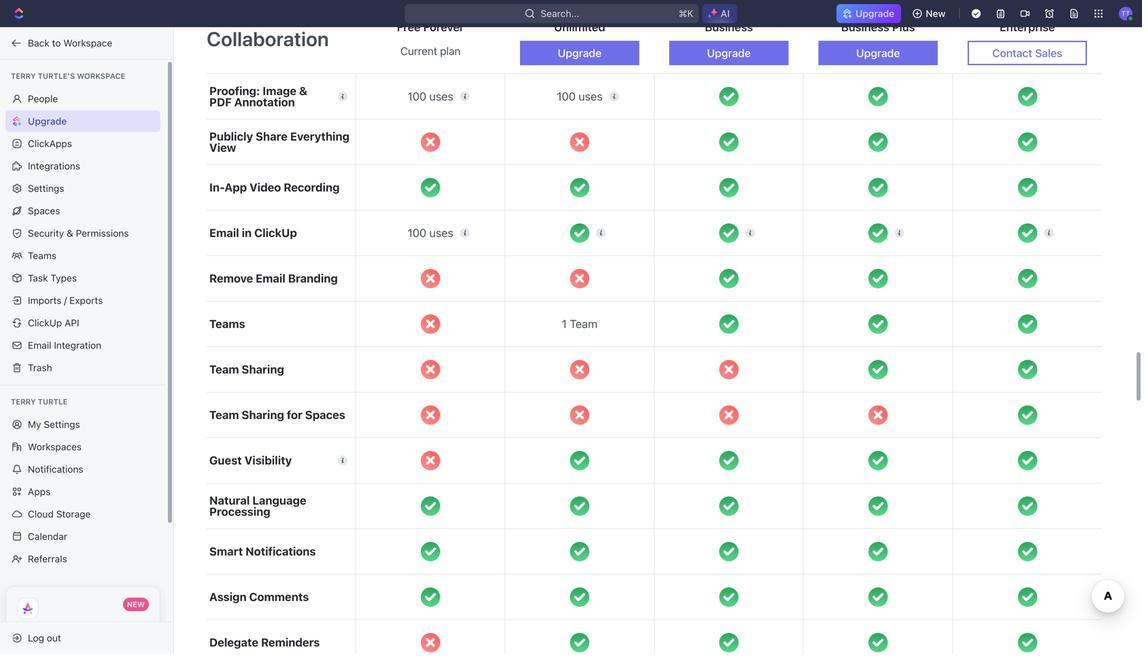 Task type: locate. For each thing, give the bounding box(es) containing it.
upgrade for unlimited
[[558, 47, 602, 60]]

3 upgrade button from the left
[[818, 41, 938, 65]]

0 vertical spatial new
[[926, 8, 946, 19]]

upgrade for business plus
[[856, 47, 900, 60]]

upgrade button for unlimited
[[520, 41, 639, 65]]

workspace for terry turtle's workspace
[[77, 72, 125, 81]]

spaces right for
[[305, 409, 345, 422]]

sharing for team sharing
[[242, 363, 284, 376]]

upgrade button for business
[[669, 41, 789, 65]]

upgrade down ai
[[707, 47, 751, 60]]

1 vertical spatial team
[[209, 363, 239, 376]]

0 vertical spatial teams
[[28, 250, 56, 261]]

pdf
[[209, 96, 232, 109]]

1 vertical spatial workspace
[[77, 72, 125, 81]]

notifications down the workspaces
[[28, 464, 83, 475]]

processing
[[209, 505, 270, 519]]

everything
[[290, 130, 349, 143]]

sharing for team sharing for spaces
[[242, 409, 284, 422]]

terry up my
[[11, 398, 36, 407]]

contact sales
[[992, 47, 1062, 60]]

sharing
[[242, 363, 284, 376], [242, 409, 284, 422]]

0 horizontal spatial new
[[127, 601, 145, 609]]

check image
[[719, 87, 739, 106], [868, 87, 888, 106], [1018, 87, 1037, 106], [719, 132, 739, 152], [868, 132, 888, 152], [1018, 132, 1037, 152], [719, 224, 739, 243], [868, 224, 888, 243], [868, 269, 888, 288], [719, 315, 739, 334], [1018, 315, 1037, 334], [868, 360, 888, 380], [1018, 360, 1037, 380], [1018, 406, 1037, 425], [570, 451, 589, 471], [868, 451, 888, 471], [719, 497, 739, 516], [868, 497, 888, 516], [1018, 497, 1037, 516], [421, 542, 440, 562], [719, 542, 739, 562], [1018, 542, 1037, 562], [421, 588, 440, 607], [570, 588, 589, 607], [868, 633, 888, 653]]

team
[[570, 318, 598, 331], [209, 363, 239, 376], [209, 409, 239, 422]]

spaces
[[28, 205, 60, 217], [305, 409, 345, 422]]

business down ai
[[705, 20, 753, 34]]

email right remove
[[256, 272, 285, 285]]

email in clickup
[[209, 227, 297, 240]]

0 vertical spatial notifications
[[28, 464, 83, 475]]

clickup api
[[28, 317, 79, 329]]

workspace up people link
[[77, 72, 125, 81]]

email up trash
[[28, 340, 51, 351]]

upgrade
[[856, 8, 894, 19], [558, 47, 602, 60], [707, 47, 751, 60], [856, 47, 900, 60], [28, 116, 67, 127]]

1 upgrade button from the left
[[520, 41, 639, 65]]

1
[[562, 318, 567, 331]]

terry turtle
[[11, 398, 67, 407]]

close image
[[421, 132, 440, 152], [421, 315, 440, 334], [570, 360, 589, 380], [719, 360, 739, 380], [570, 406, 589, 425], [868, 406, 888, 425]]

business for business plus
[[841, 20, 889, 34]]

uses
[[429, 90, 453, 103], [579, 90, 603, 103], [429, 226, 453, 240]]

1 horizontal spatial upgrade link
[[836, 4, 901, 23]]

0 vertical spatial sharing
[[242, 363, 284, 376]]

1 business from the left
[[705, 20, 753, 34]]

clickup right in
[[254, 227, 297, 240]]

business for business
[[705, 20, 753, 34]]

email left in
[[209, 227, 239, 240]]

clickup inside clickup api link
[[28, 317, 62, 329]]

settings down integrations on the top left of page
[[28, 183, 64, 194]]

forever
[[423, 20, 464, 34]]

sharing up team sharing for spaces
[[242, 363, 284, 376]]

100 uses
[[408, 90, 453, 103], [557, 90, 603, 103], [408, 226, 453, 240]]

0 vertical spatial workspace
[[63, 37, 112, 49]]

1 vertical spatial &
[[67, 228, 73, 239]]

& right image
[[299, 84, 307, 97]]

0 horizontal spatial teams
[[28, 250, 56, 261]]

0 horizontal spatial upgrade button
[[520, 41, 639, 65]]

0 vertical spatial clickup
[[254, 227, 297, 240]]

new button
[[907, 3, 954, 24]]

1 horizontal spatial teams
[[209, 318, 245, 331]]

1 vertical spatial upgrade link
[[5, 110, 160, 132]]

email
[[209, 227, 239, 240], [256, 272, 285, 285], [28, 340, 51, 351]]

trash link
[[5, 357, 160, 379]]

settings up the workspaces
[[44, 419, 80, 430]]

1 horizontal spatial email
[[209, 227, 239, 240]]

1 vertical spatial teams
[[209, 318, 245, 331]]

smart notifications
[[209, 545, 316, 559]]

upgrade link left the new button
[[836, 4, 901, 23]]

0 vertical spatial email
[[209, 227, 239, 240]]

1 horizontal spatial &
[[299, 84, 307, 97]]

upgrade down unlimited
[[558, 47, 602, 60]]

ai
[[721, 8, 730, 19]]

workspace
[[63, 37, 112, 49], [77, 72, 125, 81]]

0 vertical spatial &
[[299, 84, 307, 97]]

1 vertical spatial notifications
[[246, 545, 316, 559]]

0 horizontal spatial email
[[28, 340, 51, 351]]

cloud
[[28, 509, 54, 520]]

comments
[[249, 591, 309, 604]]

assign
[[209, 591, 247, 604]]

2 vertical spatial email
[[28, 340, 51, 351]]

team sharing for spaces
[[209, 409, 345, 422]]

1 vertical spatial clickup
[[28, 317, 62, 329]]

free
[[397, 20, 421, 34]]

to
[[52, 37, 61, 49]]

email for email integration
[[28, 340, 51, 351]]

teams down remove
[[209, 318, 245, 331]]

clickup down imports
[[28, 317, 62, 329]]

2 horizontal spatial email
[[256, 272, 285, 285]]

terry up people
[[11, 72, 36, 81]]

apps
[[28, 486, 50, 498]]

referrals link
[[5, 549, 160, 570]]

1 horizontal spatial new
[[926, 8, 946, 19]]

1 vertical spatial sharing
[[242, 409, 284, 422]]

workspace for back to workspace
[[63, 37, 112, 49]]

upgrade button down the business plus
[[818, 41, 938, 65]]

upgrade up clickapps
[[28, 116, 67, 127]]

1 horizontal spatial business
[[841, 20, 889, 34]]

1 terry from the top
[[11, 72, 36, 81]]

imports / exports
[[28, 295, 103, 306]]

teams down security
[[28, 250, 56, 261]]

turtle
[[38, 398, 67, 407]]

1 horizontal spatial upgrade button
[[669, 41, 789, 65]]

upgrade down the business plus
[[856, 47, 900, 60]]

back
[[28, 37, 49, 49]]

video
[[250, 181, 281, 194]]

2 vertical spatial team
[[209, 409, 239, 422]]

in
[[242, 227, 252, 240]]

1 horizontal spatial notifications
[[246, 545, 316, 559]]

workspaces
[[28, 442, 82, 453]]

& right security
[[67, 228, 73, 239]]

proofing: image & pdf annotation
[[209, 84, 307, 109]]

referrals
[[28, 554, 67, 565]]

0 horizontal spatial business
[[705, 20, 753, 34]]

teams
[[28, 250, 56, 261], [209, 318, 245, 331]]

1 vertical spatial email
[[256, 272, 285, 285]]

0 vertical spatial terry
[[11, 72, 36, 81]]

clickup
[[254, 227, 297, 240], [28, 317, 62, 329]]

upgrade button down unlimited
[[520, 41, 639, 65]]

workspace right to
[[63, 37, 112, 49]]

calendar
[[28, 531, 67, 542]]

terry for people
[[11, 72, 36, 81]]

out
[[47, 633, 61, 644]]

workspaces link
[[5, 436, 160, 458]]

upgrade link down people link
[[5, 110, 160, 132]]

workspace inside button
[[63, 37, 112, 49]]

2 horizontal spatial upgrade button
[[818, 41, 938, 65]]

email integration link
[[5, 335, 160, 357]]

current
[[400, 45, 437, 58]]

2 upgrade button from the left
[[669, 41, 789, 65]]

integrations link
[[5, 155, 160, 177]]

2 terry from the top
[[11, 398, 36, 407]]

new
[[926, 8, 946, 19], [127, 601, 145, 609]]

enterprise
[[1000, 20, 1055, 34]]

new inside the new button
[[926, 8, 946, 19]]

1 vertical spatial terry
[[11, 398, 36, 407]]

tt
[[1121, 9, 1130, 17]]

&
[[299, 84, 307, 97], [67, 228, 73, 239]]

notifications up 'comments'
[[246, 545, 316, 559]]

1 horizontal spatial spaces
[[305, 409, 345, 422]]

business left plus
[[841, 20, 889, 34]]

unlimited
[[554, 20, 605, 34]]

0 vertical spatial spaces
[[28, 205, 60, 217]]

check image
[[421, 178, 440, 197], [570, 178, 589, 197], [719, 178, 739, 197], [868, 178, 888, 197], [1018, 178, 1037, 197], [570, 224, 589, 243], [1018, 224, 1037, 243], [719, 269, 739, 288], [1018, 269, 1037, 288], [868, 315, 888, 334], [719, 451, 739, 471], [1018, 451, 1037, 471], [421, 497, 440, 516], [570, 497, 589, 516], [570, 542, 589, 562], [868, 542, 888, 562], [719, 588, 739, 607], [868, 588, 888, 607], [1018, 588, 1037, 607], [570, 633, 589, 653], [719, 633, 739, 653], [1018, 633, 1037, 653]]

2 business from the left
[[841, 20, 889, 34]]

upgrade button
[[520, 41, 639, 65], [669, 41, 789, 65], [818, 41, 938, 65]]

settings link
[[5, 178, 160, 200]]

close image
[[570, 132, 589, 152], [421, 269, 440, 288], [570, 269, 589, 288], [421, 360, 440, 380], [421, 406, 440, 425], [719, 406, 739, 425], [421, 451, 440, 471], [421, 633, 440, 653]]

upgrade button for business plus
[[818, 41, 938, 65]]

storage
[[56, 509, 91, 520]]

0 horizontal spatial &
[[67, 228, 73, 239]]

view
[[209, 141, 236, 154]]

people link
[[5, 88, 160, 110]]

0 horizontal spatial upgrade link
[[5, 110, 160, 132]]

natural
[[209, 494, 250, 507]]

integrations
[[28, 160, 80, 172]]

current plan
[[400, 45, 461, 58]]

1 horizontal spatial clickup
[[254, 227, 297, 240]]

notifications
[[28, 464, 83, 475], [246, 545, 316, 559]]

permissions
[[76, 228, 129, 239]]

upgrade button down ai
[[669, 41, 789, 65]]

100
[[408, 90, 426, 103], [557, 90, 576, 103], [408, 226, 426, 240]]

1 sharing from the top
[[242, 363, 284, 376]]

spaces up security
[[28, 205, 60, 217]]

2 sharing from the top
[[242, 409, 284, 422]]

sharing left for
[[242, 409, 284, 422]]

0 horizontal spatial clickup
[[28, 317, 62, 329]]



Task type: describe. For each thing, give the bounding box(es) containing it.
exports
[[69, 295, 103, 306]]

security
[[28, 228, 64, 239]]

my
[[28, 419, 41, 430]]

apps link
[[5, 481, 160, 503]]

language
[[252, 494, 306, 507]]

assign comments
[[209, 591, 309, 604]]

remove
[[209, 272, 253, 285]]

cloud storage
[[28, 509, 91, 520]]

visibility
[[244, 454, 292, 467]]

in-app video recording
[[209, 181, 340, 194]]

delegate
[[209, 636, 258, 650]]

1 team
[[562, 318, 598, 331]]

upgrade up the business plus
[[856, 8, 894, 19]]

contact sales button
[[968, 41, 1087, 65]]

terry turtle's workspace
[[11, 72, 125, 81]]

security & permissions link
[[5, 223, 160, 244]]

team for team sharing
[[209, 363, 239, 376]]

guest visibility
[[209, 454, 292, 467]]

search...
[[541, 8, 579, 19]]

app
[[225, 181, 247, 194]]

& inside proofing: image & pdf annotation
[[299, 84, 307, 97]]

email integration
[[28, 340, 101, 351]]

image
[[263, 84, 296, 97]]

api
[[65, 317, 79, 329]]

team for team sharing for spaces
[[209, 409, 239, 422]]

imports
[[28, 295, 61, 306]]

0 vertical spatial team
[[570, 318, 598, 331]]

branding
[[288, 272, 338, 285]]

remove email branding
[[209, 272, 338, 285]]

team sharing
[[209, 363, 284, 376]]

sales
[[1035, 47, 1062, 60]]

share
[[256, 130, 288, 143]]

integration
[[54, 340, 101, 351]]

tt button
[[1115, 3, 1137, 24]]

my settings link
[[5, 414, 160, 436]]

0 vertical spatial settings
[[28, 183, 64, 194]]

⌘k
[[679, 8, 693, 19]]

calendar link
[[5, 526, 160, 548]]

task
[[28, 273, 48, 284]]

free forever
[[397, 20, 464, 34]]

spaces link
[[5, 200, 160, 222]]

clickup api link
[[5, 312, 160, 334]]

upgrade for business
[[707, 47, 751, 60]]

proofing:
[[209, 84, 260, 97]]

people
[[28, 93, 58, 104]]

cloud storage link
[[5, 504, 160, 525]]

publicly
[[209, 130, 253, 143]]

email for email in clickup
[[209, 227, 239, 240]]

0 horizontal spatial spaces
[[28, 205, 60, 217]]

1 vertical spatial new
[[127, 601, 145, 609]]

smart
[[209, 545, 243, 559]]

1 vertical spatial settings
[[44, 419, 80, 430]]

publicly share everything view
[[209, 130, 349, 154]]

/
[[64, 295, 67, 306]]

0 horizontal spatial notifications
[[28, 464, 83, 475]]

plan
[[440, 45, 461, 58]]

turtle's
[[38, 72, 75, 81]]

ai button
[[702, 4, 737, 23]]

terry for my settings
[[11, 398, 36, 407]]

recording
[[284, 181, 340, 194]]

log out
[[28, 633, 61, 644]]

back to workspace
[[28, 37, 112, 49]]

notifications link
[[5, 459, 160, 481]]

my settings
[[28, 419, 80, 430]]

collaboration
[[207, 27, 329, 50]]

1 vertical spatial spaces
[[305, 409, 345, 422]]

delegate reminders
[[209, 636, 320, 650]]

for
[[287, 409, 302, 422]]

types
[[50, 273, 77, 284]]

teams link
[[5, 245, 160, 267]]

annotation
[[234, 96, 295, 109]]

0 vertical spatial upgrade link
[[836, 4, 901, 23]]

in-
[[209, 181, 225, 194]]

back to workspace button
[[5, 32, 161, 54]]

log
[[28, 633, 44, 644]]

natural language processing
[[209, 494, 306, 519]]

reminders
[[261, 636, 320, 650]]

task types
[[28, 273, 77, 284]]

business plus
[[841, 20, 915, 34]]

plus
[[892, 20, 915, 34]]

guest
[[209, 454, 242, 467]]

log out button
[[5, 628, 162, 650]]

contact
[[992, 47, 1032, 60]]



Task type: vqa. For each thing, say whether or not it's contained in the screenshot.
right Projects
no



